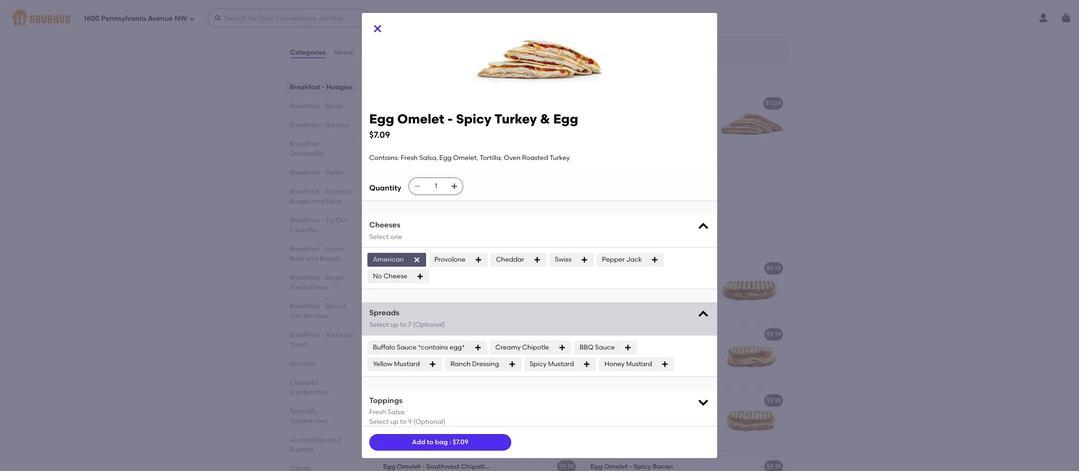 Task type: locate. For each thing, give the bounding box(es) containing it.
sandwiches up breakfast - avocado toast
[[290, 313, 328, 320]]

0 vertical spatial select
[[369, 233, 389, 241]]

1 vertical spatial egg omelet - egg image
[[718, 259, 787, 319]]

contains: for egg omelet - sausage patty image
[[591, 410, 621, 418]]

contains: left input item quantity number field
[[383, 179, 413, 186]]

meat, up ranch
[[458, 344, 476, 352]]

contains: fresh salsa, egg omelet, tortilla, oven roasted turkey
[[369, 154, 570, 162], [383, 179, 492, 196]]

meat, for honey
[[665, 344, 683, 352]]

contains: inside contains: panini bread, applewood smoked bacon, egg omelet
[[383, 278, 413, 286]]

breakfast up favorites on the left top
[[290, 217, 320, 225]]

1 vertical spatial breakfast - panini
[[377, 238, 464, 249]]

bacon
[[492, 265, 513, 272], [490, 463, 511, 471], [653, 463, 673, 471]]

up inside spreads select up to 7 (optional)
[[391, 321, 399, 329]]

select inside cheeses select one
[[369, 233, 389, 241]]

applewood down egg omelet - applewood smoked bacon at the left
[[458, 278, 494, 286]]

contains: panini bread, meat, egg omelet down ham
[[383, 344, 490, 361]]

2 horizontal spatial mustard
[[627, 361, 652, 368]]

bagels
[[290, 198, 311, 206], [320, 255, 341, 263]]

breakfast for breakfast - avocado toast tab
[[290, 331, 320, 339]]

burritos down the 'quesadillas'
[[290, 446, 314, 454]]

breakfast down the breakfast - bowls
[[290, 121, 320, 129]]

favorites
[[290, 226, 318, 234]]

1 sauce from the left
[[397, 344, 417, 352]]

breakfast down breakfast - burritos
[[290, 140, 320, 148]]

breakfast inside breakfast - toasted bagels and more
[[290, 188, 320, 196]]

omelet, inside contains: garlic aioli, plain cream cheese, spinach, tomato, egg omelet, tortilla, oven roasted turkey
[[383, 131, 408, 139]]

omelet for egg omelet - southwest chipotle bacon
[[397, 463, 421, 471]]

0 vertical spatial burritos
[[326, 121, 350, 129]]

quesadilla up plain
[[433, 72, 486, 84]]

sandwiches up the breakfast - biscuit sandwiches
[[290, 284, 328, 292]]

contains: inside contains: fresh salsa, egg omelet, tortilla, oven roasted turkey
[[383, 179, 413, 186]]

-
[[427, 72, 431, 84], [322, 83, 325, 91], [321, 102, 324, 110], [448, 111, 453, 127], [321, 121, 324, 129], [321, 140, 324, 148], [422, 166, 425, 173], [321, 169, 324, 177], [321, 188, 324, 196], [321, 217, 324, 225], [427, 238, 431, 249], [321, 245, 324, 253], [422, 265, 425, 272], [630, 265, 632, 272], [321, 274, 324, 282], [321, 303, 324, 311], [422, 331, 425, 339], [630, 331, 632, 339], [321, 331, 324, 339], [422, 397, 425, 405], [422, 463, 425, 471], [630, 463, 632, 471]]

1 vertical spatial and
[[306, 255, 318, 263]]

select down cheeses
[[369, 233, 389, 241]]

dressing
[[472, 361, 499, 368]]

2 up from the top
[[391, 418, 399, 426]]

egg omelet - egg
[[591, 265, 646, 272]]

salsa, up egg omelet - spicy turkey & egg
[[419, 154, 438, 162]]

cream
[[469, 112, 491, 120]]

panini for egg omelet - ham image
[[415, 344, 434, 352]]

contains: up 9
[[383, 410, 413, 418]]

sauce down egg omelet - ham
[[397, 344, 417, 352]]

more
[[327, 198, 342, 206]]

and inside breakfast - loose rolls and bagels
[[306, 255, 318, 263]]

0 vertical spatial honey
[[634, 331, 654, 339]]

panini up patty
[[622, 410, 642, 418]]

bagels inside breakfast - toasted bagels and more
[[290, 198, 311, 206]]

0 horizontal spatial quesadilla
[[290, 150, 324, 158]]

0 horizontal spatial mustard
[[394, 361, 420, 368]]

2 vertical spatial and
[[328, 437, 341, 444]]

0 vertical spatial breakfast - panini
[[290, 169, 345, 177]]

- inside breakfast - loose rolls and bagels
[[321, 245, 324, 253]]

yellow mustard
[[373, 361, 420, 368]]

1 up from the top
[[391, 321, 399, 329]]

pepper
[[602, 256, 625, 264]]

ranch
[[451, 361, 471, 368]]

breakfast - biscuit sandwiches tab
[[290, 302, 355, 321]]

egg omelet - ham image
[[510, 325, 580, 385]]

1 horizontal spatial sauce
[[595, 344, 615, 352]]

mustard down egg omelet - honey smoked turkey at the bottom of page
[[627, 361, 652, 368]]

contains:
[[383, 13, 413, 21], [383, 112, 413, 120], [369, 154, 400, 162], [383, 179, 413, 186], [383, 278, 413, 286], [383, 344, 413, 352], [591, 344, 621, 352], [383, 410, 413, 418], [591, 410, 621, 418]]

0 vertical spatial smoked
[[465, 265, 490, 272]]

2 vertical spatial to
[[427, 439, 434, 447]]

1 mustard from the left
[[394, 361, 420, 368]]

9
[[408, 418, 412, 426]]

contains: panini bread, meat, egg omelet down egg omelet - honey smoked turkey at the bottom of page
[[591, 344, 697, 361]]

to inside spreads select up to 7 (optional)
[[400, 321, 407, 329]]

meat, down egg omelet - honey smoked turkey at the bottom of page
[[665, 344, 683, 352]]

spicy inside egg omelet - spicy turkey & egg $7.09
[[456, 111, 492, 127]]

breakfast - avocado toast
[[290, 331, 354, 349]]

applewood for bread,
[[458, 278, 494, 286]]

svg image
[[1061, 13, 1072, 24], [214, 14, 222, 22], [697, 220, 710, 233], [475, 256, 482, 264], [417, 273, 424, 281], [624, 344, 632, 352], [697, 396, 710, 409]]

bagels down loose
[[320, 255, 341, 263]]

2 vertical spatial tortilla,
[[383, 188, 406, 196]]

to left 7 at the bottom left of the page
[[400, 321, 407, 329]]

0 vertical spatial egg omelet - egg image
[[510, 0, 580, 54]]

1 vertical spatial &
[[468, 166, 473, 173]]

main navigation navigation
[[0, 0, 1080, 36]]

panini inside contains: panini bread, applewood smoked bacon, egg omelet
[[415, 278, 434, 286]]

fresh down toppings
[[369, 409, 386, 417]]

tortilla,
[[410, 131, 433, 139], [480, 154, 503, 162], [383, 188, 406, 196]]

0 vertical spatial hoagies
[[326, 83, 353, 91]]

mustard
[[394, 361, 420, 368], [548, 361, 574, 368], [627, 361, 652, 368]]

3 mustard from the left
[[627, 361, 652, 368]]

up inside toppings fresh salsa select up to 9 (optional)
[[391, 418, 399, 426]]

add to bag : $7.09
[[412, 439, 469, 447]]

select for cheeses
[[369, 233, 389, 241]]

spicy for egg omelet - spicy turkey & egg $7.09
[[456, 111, 492, 127]]

0 horizontal spatial breakfast - quesadilla
[[290, 140, 324, 158]]

oven inside contains: garlic aioli, plain cream cheese, spinach, tomato, egg omelet, tortilla, oven roasted turkey
[[434, 131, 451, 139]]

1600
[[84, 14, 99, 23]]

bacon for egg omelet - southwest chipotle bacon
[[490, 463, 511, 471]]

salsa, inside the 'contains: cheddar, fresh salsa, egg omelet, tortilla burrito'
[[464, 13, 483, 21]]

up down salsa on the left
[[391, 418, 399, 426]]

hoagies up bowls on the top left
[[326, 83, 353, 91]]

panini for egg omelet - honey smoked turkey image
[[622, 344, 642, 352]]

0 vertical spatial up
[[391, 321, 399, 329]]

ciabatta sandwiches tab
[[290, 378, 355, 398]]

0 vertical spatial breakfast - quesadilla
[[377, 72, 486, 84]]

hoagies tab
[[290, 359, 355, 369]]

burritos inside quesadillas and burritos
[[290, 446, 314, 454]]

no
[[373, 273, 382, 280]]

omelet inside egg omelet - spicy turkey & egg $7.09
[[397, 111, 445, 127]]

breakfast - panini inside tab
[[290, 169, 345, 177]]

spreads
[[369, 309, 400, 318]]

0 vertical spatial bagels
[[290, 198, 311, 206]]

0 vertical spatial chipotle
[[523, 344, 549, 352]]

4 sandwiches from the top
[[290, 418, 328, 425]]

omelet, inside the 'contains: cheddar, fresh salsa, egg omelet, tortilla burrito'
[[383, 23, 408, 31]]

1 horizontal spatial tortilla,
[[410, 131, 433, 139]]

tab
[[290, 464, 355, 472]]

1 vertical spatial honey
[[605, 361, 625, 368]]

turkey inside egg omelet - spicy turkey & egg $7.09
[[495, 111, 537, 127]]

and left the more
[[313, 198, 325, 206]]

breakfast - quesadilla tab
[[290, 139, 355, 159]]

panini down ham
[[415, 344, 434, 352]]

breakfast inside the breakfast - biscuit sandwiches
[[290, 303, 320, 311]]

omelet,
[[383, 23, 408, 31], [383, 131, 408, 139], [453, 154, 479, 162], [467, 179, 492, 186], [679, 410, 704, 418]]

up
[[391, 321, 399, 329], [391, 418, 399, 426]]

provolone
[[435, 256, 466, 264]]

contains: inside the 'contains: cheddar, fresh salsa, egg omelet, tortilla burrito'
[[383, 13, 413, 21]]

contains: up honey mustard
[[591, 344, 621, 352]]

fresh up egg omelet - spicy turkey & egg
[[401, 154, 418, 162]]

select inside toppings fresh salsa select up to 9 (optional)
[[369, 418, 389, 426]]

breakfast - quesadilla down breakfast - burritos
[[290, 140, 324, 158]]

breakfast inside breakfast - bowls tab
[[290, 102, 320, 110]]

meat, for ham
[[458, 344, 476, 352]]

1 vertical spatial quesadilla
[[290, 150, 324, 158]]

to left bag
[[427, 439, 434, 447]]

smoked
[[465, 265, 490, 272], [383, 287, 409, 295], [656, 331, 681, 339]]

bacon for egg omelet - applewood smoked bacon
[[492, 265, 513, 272]]

2 select from the top
[[369, 321, 389, 329]]

meat,
[[458, 344, 476, 352], [665, 344, 683, 352], [458, 410, 476, 418]]

fresh
[[446, 13, 463, 21], [401, 154, 418, 162], [415, 179, 432, 186], [369, 409, 386, 417]]

tortilla, up cheeses
[[383, 188, 406, 196]]

roasted down tomato,
[[452, 131, 478, 139]]

select for spreads
[[369, 321, 389, 329]]

specialty sandwiches tab
[[290, 407, 355, 426]]

burritos down bowls on the top left
[[326, 121, 350, 129]]

2 mustard from the left
[[548, 361, 574, 368]]

omelet for egg omelet - egg
[[605, 265, 628, 272]]

to inside toppings fresh salsa select up to 9 (optional)
[[400, 418, 407, 426]]

breakfast down rolls
[[290, 274, 320, 282]]

select inside spreads select up to 7 (optional)
[[369, 321, 389, 329]]

salsa
[[388, 409, 405, 417]]

spicy
[[456, 111, 492, 127], [427, 166, 444, 173], [530, 361, 547, 368], [634, 463, 651, 471]]

smoked inside contains: panini bread, applewood smoked bacon, egg omelet
[[383, 287, 409, 295]]

0 horizontal spatial breakfast - panini
[[290, 169, 345, 177]]

svg image
[[189, 16, 195, 22], [372, 23, 383, 34], [414, 183, 421, 190], [451, 183, 458, 190], [413, 256, 421, 264], [534, 256, 541, 264], [581, 256, 588, 264], [651, 256, 659, 264], [697, 308, 710, 321], [474, 344, 482, 352], [559, 344, 566, 352], [429, 361, 437, 368], [509, 361, 516, 368], [584, 361, 591, 368], [662, 361, 669, 368]]

select
[[369, 233, 389, 241], [369, 321, 389, 329], [369, 418, 389, 426]]

contains: cheddar, fresh salsa, egg omelet, tortilla burrito
[[383, 13, 497, 31]]

omelet
[[397, 111, 445, 127], [397, 166, 421, 173], [397, 265, 421, 272], [605, 265, 628, 272], [448, 287, 471, 295], [397, 331, 421, 339], [605, 331, 628, 339], [383, 353, 407, 361], [591, 353, 614, 361], [397, 397, 421, 405], [383, 420, 407, 427], [397, 463, 421, 471], [605, 463, 628, 471]]

breakfast - bagel sandwiches tab
[[290, 273, 355, 293]]

contains: panini bread, meat, egg omelet down egg omelet - oven roasted turkey
[[383, 410, 490, 427]]

ciabatta
[[290, 379, 319, 387]]

2 sauce from the left
[[595, 344, 615, 352]]

swiss
[[555, 256, 572, 264]]

roasted down egg omelet - garlic smoked turkey & egg image
[[522, 154, 548, 162]]

bagels inside breakfast - loose rolls and bagels
[[320, 255, 341, 263]]

2 vertical spatial salsa,
[[433, 179, 452, 186]]

(optional) up ham
[[413, 321, 445, 329]]

omelet, inside contains: panini bread, egg omelet, sausage patty
[[679, 410, 704, 418]]

0 horizontal spatial bagels
[[290, 198, 311, 206]]

0 horizontal spatial tortilla,
[[383, 188, 406, 196]]

breakfast up the breakfast - bowls
[[290, 83, 321, 91]]

contains: up yellow mustard
[[383, 344, 413, 352]]

egg omelet - egg image
[[510, 0, 580, 54], [718, 259, 787, 319]]

quesadilla
[[433, 72, 486, 84], [290, 150, 324, 158]]

0 horizontal spatial &
[[468, 166, 473, 173]]

contains: for egg omelet - ham image
[[383, 344, 413, 352]]

and inside quesadillas and burritos
[[328, 437, 341, 444]]

2 vertical spatial smoked
[[656, 331, 681, 339]]

about
[[334, 49, 353, 56]]

egg inside contains: fresh salsa, egg omelet, tortilla, oven roasted turkey
[[454, 179, 466, 186]]

select down salsa on the left
[[369, 418, 389, 426]]

1 horizontal spatial &
[[540, 111, 551, 127]]

panini up bacon,
[[415, 278, 434, 286]]

$9.19 for egg omelet - sausage patty image
[[767, 397, 782, 405]]

breakfast for breakfast - try our favorites tab
[[290, 217, 320, 225]]

(optional) right 9
[[414, 418, 446, 426]]

salsa, down egg omelet - spicy turkey & egg
[[433, 179, 452, 186]]

quesadillas
[[290, 437, 327, 444]]

1 vertical spatial up
[[391, 418, 399, 426]]

0 vertical spatial salsa,
[[464, 13, 483, 21]]

roasted
[[452, 131, 478, 139], [522, 154, 548, 162], [426, 188, 452, 196], [445, 397, 471, 405]]

& inside egg omelet - spicy turkey & egg $7.09
[[540, 111, 551, 127]]

$9.19 for bottom egg omelet - egg "image"
[[767, 265, 782, 272]]

breakfast down breakfast - panini tab
[[290, 188, 320, 196]]

bread, for ham
[[436, 344, 456, 352]]

breakfast for the breakfast - biscuit sandwiches tab
[[290, 303, 320, 311]]

applewood down provolone
[[427, 265, 463, 272]]

contains: for egg omelet - honey smoked turkey image
[[591, 344, 621, 352]]

hoagies inside tab
[[290, 360, 316, 368]]

contains: up "sausage"
[[591, 410, 621, 418]]

contains: up tortilla
[[383, 13, 413, 21]]

1 vertical spatial applewood
[[458, 278, 494, 286]]

contains: up cheese,
[[383, 112, 413, 120]]

up left 7 at the bottom left of the page
[[391, 321, 399, 329]]

breakfast - panini up provolone
[[377, 238, 464, 249]]

(optional)
[[413, 321, 445, 329], [414, 418, 446, 426]]

cheese
[[384, 273, 408, 280]]

categories
[[290, 49, 326, 56]]

0 horizontal spatial honey
[[605, 361, 625, 368]]

breakfast down breakfast - bagel sandwiches
[[290, 303, 320, 311]]

contains: panini bread, applewood smoked bacon, egg omelet
[[383, 278, 494, 295]]

bread, for honey
[[643, 344, 664, 352]]

salsa,
[[464, 13, 483, 21], [419, 154, 438, 162], [433, 179, 452, 186]]

contains: fresh salsa, egg omelet, tortilla, oven roasted turkey down egg omelet - spicy turkey & egg $7.09
[[369, 154, 570, 162]]

breakfast up toast
[[290, 331, 320, 339]]

breakfast - quesadilla
[[377, 72, 486, 84], [290, 140, 324, 158]]

breakfast up breakfast - burritos
[[290, 102, 320, 110]]

breakfast inside breakfast - try our favorites
[[290, 217, 320, 225]]

bagels up favorites on the left top
[[290, 198, 311, 206]]

2 horizontal spatial smoked
[[656, 331, 681, 339]]

1 sandwiches from the top
[[290, 284, 328, 292]]

to
[[400, 321, 407, 329], [400, 418, 407, 426], [427, 439, 434, 447]]

tortilla
[[410, 23, 431, 31]]

0 horizontal spatial burritos
[[290, 446, 314, 454]]

fresh up burrito
[[446, 13, 463, 21]]

&
[[540, 111, 551, 127], [468, 166, 473, 173]]

roasted down egg omelet - spicy turkey & egg
[[426, 188, 452, 196]]

panini for the egg omelet - applewood smoked bacon image
[[415, 278, 434, 286]]

0 horizontal spatial hoagies
[[290, 360, 316, 368]]

1 vertical spatial hoagies
[[290, 360, 316, 368]]

chipotle right southwest
[[461, 463, 489, 471]]

:
[[450, 439, 451, 447]]

1 horizontal spatial honey
[[634, 331, 654, 339]]

1 vertical spatial to
[[400, 418, 407, 426]]

egg omelet - sausage patty image
[[718, 391, 787, 451]]

applewood
[[427, 265, 463, 272], [458, 278, 494, 286]]

and right the 'quesadillas'
[[328, 437, 341, 444]]

contains: for egg omelet - oven roasted turkey "image"
[[383, 410, 413, 418]]

egg omelet - spicy turkey & egg image
[[510, 160, 580, 220]]

cheese,
[[383, 122, 409, 130]]

breakfast inside breakfast - avocado toast
[[290, 331, 320, 339]]

0 horizontal spatial chipotle
[[461, 463, 489, 471]]

omelet for egg omelet - spicy bacon
[[605, 463, 628, 471]]

to left 9
[[400, 418, 407, 426]]

contains: inside contains: panini bread, egg omelet, sausage patty
[[591, 410, 621, 418]]

omelet for egg omelet - ham
[[397, 331, 421, 339]]

$9.19 for 'egg omelet - spicy bacon' image on the bottom right of the page
[[767, 463, 782, 471]]

chipotle up spicy mustard
[[523, 344, 549, 352]]

salsa, inside contains: fresh salsa, egg omelet, tortilla, oven roasted turkey
[[433, 179, 452, 186]]

cheeses
[[369, 221, 401, 230]]

1 horizontal spatial mustard
[[548, 361, 574, 368]]

- inside the breakfast - biscuit sandwiches
[[321, 303, 324, 311]]

chipotle
[[523, 344, 549, 352], [461, 463, 489, 471]]

contains: right 'no'
[[383, 278, 413, 286]]

breakfast inside breakfast - panini tab
[[290, 169, 320, 177]]

0 horizontal spatial smoked
[[383, 287, 409, 295]]

1 horizontal spatial burritos
[[326, 121, 350, 129]]

breakfast - panini up breakfast - toasted bagels and more
[[290, 169, 345, 177]]

breakfast - panini tab
[[290, 168, 355, 178]]

hoagies up ciabatta
[[290, 360, 316, 368]]

tortilla, inside contains: garlic aioli, plain cream cheese, spinach, tomato, egg omelet, tortilla, oven roasted turkey
[[410, 131, 433, 139]]

honey
[[634, 331, 654, 339], [605, 361, 625, 368]]

mustard down buffalo sauce *contains egg*
[[394, 361, 420, 368]]

breakfast inside breakfast - bagel sandwiches
[[290, 274, 320, 282]]

biscuit
[[326, 303, 346, 311]]

sandwiches down specialty
[[290, 418, 328, 425]]

1 horizontal spatial smoked
[[465, 265, 490, 272]]

1 vertical spatial tortilla,
[[480, 154, 503, 162]]

select down spreads
[[369, 321, 389, 329]]

2 sandwiches from the top
[[290, 313, 328, 320]]

0 vertical spatial applewood
[[427, 265, 463, 272]]

and
[[313, 198, 325, 206], [306, 255, 318, 263], [328, 437, 341, 444]]

1 horizontal spatial quesadilla
[[433, 72, 486, 84]]

breakfast for breakfast - toasted bagels and more tab
[[290, 188, 320, 196]]

0 vertical spatial to
[[400, 321, 407, 329]]

0 vertical spatial and
[[313, 198, 325, 206]]

panini inside contains: panini bread, egg omelet, sausage patty
[[622, 410, 642, 418]]

tortilla, down egg omelet - spicy turkey & egg $7.09
[[480, 154, 503, 162]]

panini for egg omelet - oven roasted turkey "image"
[[415, 410, 434, 418]]

meat, down egg omelet - oven roasted turkey
[[458, 410, 476, 418]]

panini up honey mustard
[[622, 344, 642, 352]]

honey mustard
[[605, 361, 652, 368]]

honey up honey mustard
[[634, 331, 654, 339]]

- inside egg omelet - spicy turkey & egg $7.09
[[448, 111, 453, 127]]

tortilla, down 'spinach,'
[[410, 131, 433, 139]]

and right rolls
[[306, 255, 318, 263]]

breakfast - avocado toast tab
[[290, 331, 355, 350]]

svg image for ranch dressing
[[509, 361, 516, 368]]

quesadilla up breakfast - panini tab
[[290, 150, 324, 158]]

breakfast up breakfast - toasted bagels and more
[[290, 169, 320, 177]]

2 vertical spatial select
[[369, 418, 389, 426]]

applewood inside contains: panini bread, applewood smoked bacon, egg omelet
[[458, 278, 494, 286]]

0 vertical spatial &
[[540, 111, 551, 127]]

3 select from the top
[[369, 418, 389, 426]]

$9.19 for egg omelet - honey smoked turkey image
[[767, 331, 782, 339]]

svg image for creamy chipotle
[[559, 344, 566, 352]]

turkey inside contains: fresh salsa, egg omelet, tortilla, oven roasted turkey
[[453, 188, 473, 196]]

egg omelet - southwest chipotle bacon image
[[510, 457, 580, 472]]

sandwiches down ciabatta
[[290, 389, 328, 397]]

bread, inside contains: panini bread, applewood smoked bacon, egg omelet
[[436, 278, 456, 286]]

fresh inside contains: fresh salsa, egg omelet, tortilla, oven roasted turkey
[[415, 179, 432, 186]]

svg image for buffalo sauce *contains egg*
[[474, 344, 482, 352]]

breakfast - panini
[[290, 169, 345, 177], [377, 238, 464, 249]]

$9.19 for egg omelet - ham image
[[559, 331, 574, 339]]

- inside breakfast - bagel sandwiches
[[321, 274, 324, 282]]

omelet for egg omelet - applewood smoked bacon
[[397, 265, 421, 272]]

0 vertical spatial tortilla,
[[410, 131, 433, 139]]

1 horizontal spatial breakfast - panini
[[377, 238, 464, 249]]

1 vertical spatial breakfast - quesadilla
[[290, 140, 324, 158]]

contains: fresh salsa, egg omelet, tortilla, oven roasted turkey down egg omelet - spicy turkey & egg
[[383, 179, 492, 196]]

breakfast inside breakfast - loose rolls and bagels
[[290, 245, 320, 253]]

1 vertical spatial burritos
[[290, 446, 314, 454]]

1 horizontal spatial bagels
[[320, 255, 341, 263]]

breakfast inside breakfast - burritos tab
[[290, 121, 320, 129]]

breakfast - quesadilla up garlic
[[377, 72, 486, 84]]

1 vertical spatial select
[[369, 321, 389, 329]]

buffalo sauce *contains egg*
[[373, 344, 465, 352]]

$7.09 inside egg omelet - spicy turkey & egg $7.09
[[369, 130, 390, 140]]

salsa, right cheddar,
[[464, 13, 483, 21]]

svg image inside main navigation navigation
[[189, 16, 195, 22]]

spreads select up to 7 (optional)
[[369, 309, 445, 329]]

0 vertical spatial (optional)
[[413, 321, 445, 329]]

sauce
[[397, 344, 417, 352], [595, 344, 615, 352]]

0 horizontal spatial sauce
[[397, 344, 417, 352]]

honey down bbq sauce
[[605, 361, 625, 368]]

1 vertical spatial (optional)
[[414, 418, 446, 426]]

fresh down egg omelet - spicy turkey & egg
[[415, 179, 432, 186]]

1 vertical spatial smoked
[[383, 287, 409, 295]]

1 horizontal spatial hoagies
[[326, 83, 353, 91]]

panini down egg omelet - oven roasted turkey
[[415, 410, 434, 418]]

(optional) inside spreads select up to 7 (optional)
[[413, 321, 445, 329]]

breakfast for breakfast - burritos tab
[[290, 121, 320, 129]]

panini up toasted
[[326, 169, 345, 177]]

creamy
[[496, 344, 521, 352]]

roasted down ranch
[[445, 397, 471, 405]]

breakfast inside breakfast - hoagies tab
[[290, 83, 321, 91]]

sauce right bbq
[[595, 344, 615, 352]]

breakfast - hoagies tab
[[290, 82, 355, 92]]

egg
[[485, 13, 497, 21], [369, 111, 394, 127], [554, 111, 579, 127], [467, 122, 479, 130], [440, 154, 452, 162], [383, 166, 396, 173], [474, 166, 486, 173], [454, 179, 466, 186], [383, 265, 396, 272], [591, 265, 603, 272], [634, 265, 646, 272], [434, 287, 446, 295], [383, 331, 396, 339], [591, 331, 603, 339], [477, 344, 490, 352], [685, 344, 697, 352], [383, 397, 396, 405], [477, 410, 490, 418], [665, 410, 678, 418], [383, 463, 396, 471], [591, 463, 603, 471]]

breakfast - quesadilla inside tab
[[290, 140, 324, 158]]

omelet for egg omelet - spicy turkey & egg $7.09
[[397, 111, 445, 127]]

mustard for spicy mustard
[[548, 361, 574, 368]]

mustard down creamy chipotle
[[548, 361, 574, 368]]

one
[[391, 233, 402, 241]]

breakfast inside breakfast - quesadilla tab
[[290, 140, 320, 148]]

breakfast up rolls
[[290, 245, 320, 253]]

tortilla, inside contains: fresh salsa, egg omelet, tortilla, oven roasted turkey
[[383, 188, 406, 196]]

hoagies inside tab
[[326, 83, 353, 91]]

1 vertical spatial bagels
[[320, 255, 341, 263]]

- inside breakfast - try our favorites
[[321, 217, 324, 225]]

1 select from the top
[[369, 233, 389, 241]]

and inside breakfast - toasted bagels and more
[[313, 198, 325, 206]]

1 horizontal spatial egg omelet - egg image
[[718, 259, 787, 319]]



Task type: vqa. For each thing, say whether or not it's contained in the screenshot.
Cal. to the left
no



Task type: describe. For each thing, give the bounding box(es) containing it.
spicy for egg omelet - spicy turkey & egg
[[427, 166, 444, 173]]

yellow
[[373, 361, 393, 368]]

egg omelet - spicy bacon image
[[718, 457, 787, 472]]

$7.09 button
[[585, 93, 787, 153]]

spinach,
[[410, 122, 438, 130]]

panini for egg omelet - sausage patty image
[[622, 410, 642, 418]]

specialty
[[290, 408, 319, 416]]

$7.09 inside $7.09 button
[[766, 99, 782, 107]]

avenue
[[148, 14, 173, 23]]

*contains
[[418, 344, 448, 352]]

bbq
[[580, 344, 594, 352]]

fresh inside toppings fresh salsa select up to 9 (optional)
[[369, 409, 386, 417]]

ham
[[427, 331, 442, 339]]

panini inside tab
[[326, 169, 345, 177]]

panini up provolone
[[433, 238, 464, 249]]

omelet for egg omelet - honey smoked turkey
[[605, 331, 628, 339]]

contains: panini bread, meat, egg omelet for ham
[[383, 344, 490, 361]]

bacon,
[[410, 287, 432, 295]]

plain
[[452, 112, 468, 120]]

egg omelet - garlic smoked turkey & egg image
[[510, 93, 580, 153]]

patty
[[620, 420, 636, 427]]

egg inside contains: panini bread, egg omelet, sausage patty
[[665, 410, 678, 418]]

omelet inside contains: panini bread, applewood smoked bacon, egg omelet
[[448, 287, 471, 295]]

add
[[412, 439, 426, 447]]

egg inside contains: panini bread, applewood smoked bacon, egg omelet
[[434, 287, 446, 295]]

quesadillas and burritos
[[290, 437, 341, 454]]

turkey inside contains: garlic aioli, plain cream cheese, spinach, tomato, egg omelet, tortilla, oven roasted turkey
[[480, 131, 500, 139]]

1 vertical spatial contains: fresh salsa, egg omelet, tortilla, oven roasted turkey
[[383, 179, 492, 196]]

egg omelet - ham
[[383, 331, 442, 339]]

egg omelet - spicy turkey & egg $7.09
[[369, 111, 579, 140]]

contains: cheddar, fresh salsa, egg omelet, tortilla burrito button
[[378, 0, 580, 54]]

breakfast - bowls
[[290, 102, 344, 110]]

1600 pennsylvania avenue nw
[[84, 14, 187, 23]]

spicy for egg omelet - spicy bacon
[[634, 463, 651, 471]]

loose
[[326, 245, 344, 253]]

smoked for bacon,
[[383, 287, 409, 295]]

categories button
[[290, 36, 326, 69]]

sauce for buffalo
[[397, 344, 417, 352]]

egg omelet - oven roasted turkey
[[383, 397, 493, 405]]

0 vertical spatial contains: fresh salsa, egg omelet, tortilla, oven roasted turkey
[[369, 154, 570, 162]]

contains: inside contains: garlic aioli, plain cream cheese, spinach, tomato, egg omelet, tortilla, oven roasted turkey
[[383, 112, 413, 120]]

svg image for swiss
[[581, 256, 588, 264]]

toppings
[[369, 397, 403, 405]]

egg inside contains: garlic aioli, plain cream cheese, spinach, tomato, egg omelet, tortilla, oven roasted turkey
[[467, 122, 479, 130]]

egg omelet - southwest chipotle bacon
[[383, 463, 511, 471]]

breakfast - burritos
[[290, 121, 350, 129]]

roasted inside contains: garlic aioli, plain cream cheese, spinach, tomato, egg omelet, tortilla, oven roasted turkey
[[452, 131, 478, 139]]

Input item quantity number field
[[426, 178, 446, 195]]

quesadillas and burritos tab
[[290, 436, 355, 455]]

contains: garlic aioli, plain cream cheese, spinach, tomato, egg omelet, tortilla, oven roasted turkey
[[383, 112, 500, 139]]

$9.19 for egg omelet - southwest chipotle bacon image
[[559, 463, 574, 471]]

svg image for yellow mustard
[[429, 361, 437, 368]]

bread, for oven
[[436, 410, 456, 418]]

oven inside contains: fresh salsa, egg omelet, tortilla, oven roasted turkey
[[408, 188, 424, 196]]

toppings fresh salsa select up to 9 (optional)
[[369, 397, 446, 426]]

breakfast for breakfast - hoagies tab
[[290, 83, 321, 91]]

omelet for egg omelet - spicy turkey & egg
[[397, 166, 421, 173]]

contains: panini bread, meat, egg omelet for honey
[[591, 344, 697, 361]]

& for egg omelet - spicy turkey & egg $7.09
[[540, 111, 551, 127]]

try
[[326, 217, 335, 225]]

contains: up quantity
[[369, 154, 400, 162]]

quantity
[[369, 184, 401, 192]]

reviews button
[[361, 36, 387, 69]]

bag
[[435, 439, 448, 447]]

$9.19 for the egg omelet - applewood smoked bacon image
[[559, 265, 574, 272]]

contains: panini bread, meat, egg omelet for oven
[[383, 410, 490, 427]]

roasted inside contains: fresh salsa, egg omelet, tortilla, oven roasted turkey
[[426, 188, 452, 196]]

quesadilla inside breakfast - quesadilla
[[290, 150, 324, 158]]

breakfast for breakfast - quesadilla tab
[[290, 140, 320, 148]]

breakfast - try our favorites tab
[[290, 216, 355, 235]]

garlic
[[415, 112, 434, 120]]

smoked for bacon
[[465, 265, 490, 272]]

breakfast - bowls tab
[[290, 101, 355, 111]]

0 horizontal spatial egg omelet - egg image
[[510, 0, 580, 54]]

and for more
[[313, 198, 325, 206]]

egg inside the 'contains: cheddar, fresh salsa, egg omelet, tortilla burrito'
[[485, 13, 497, 21]]

contains: for the egg omelet - applewood smoked bacon image
[[383, 278, 413, 286]]

(optional) inside toppings fresh salsa select up to 9 (optional)
[[414, 418, 446, 426]]

bbq sauce
[[580, 344, 615, 352]]

breakfast - loose rolls and bagels
[[290, 245, 344, 263]]

meat, for oven
[[458, 410, 476, 418]]

2 horizontal spatial tortilla,
[[480, 154, 503, 162]]

breakfast - loose rolls and bagels tab
[[290, 244, 355, 264]]

fresh inside the 'contains: cheddar, fresh salsa, egg omelet, tortilla burrito'
[[446, 13, 463, 21]]

3 sandwiches from the top
[[290, 389, 328, 397]]

& for egg omelet - spicy turkey & egg
[[468, 166, 473, 173]]

and for bagels
[[306, 255, 318, 263]]

breakfast - toasted bagels and more
[[290, 188, 351, 206]]

breakfast - biscuit sandwiches
[[290, 303, 346, 320]]

contains: panini bread, egg omelet, sausage patty
[[591, 410, 704, 427]]

cheeses select one
[[369, 221, 402, 241]]

svg image for spicy mustard
[[584, 361, 591, 368]]

breakfast down reviews button
[[377, 72, 425, 84]]

toast
[[290, 341, 307, 349]]

breakfast for breakfast - bowls tab
[[290, 102, 320, 110]]

bread, inside contains: panini bread, egg omelet, sausage patty
[[643, 410, 664, 418]]

burrito
[[433, 23, 453, 31]]

1 horizontal spatial breakfast - quesadilla
[[377, 72, 486, 84]]

toasted
[[326, 188, 351, 196]]

egg omelet - ham & egg image
[[718, 93, 787, 153]]

1 horizontal spatial chipotle
[[523, 344, 549, 352]]

7
[[408, 321, 411, 329]]

- inside tab
[[322, 83, 325, 91]]

svg image for 1600 pennsylvania avenue nw
[[189, 16, 195, 22]]

avocado
[[326, 331, 354, 339]]

breakfast - bagel sandwiches
[[290, 274, 344, 292]]

about button
[[333, 36, 354, 69]]

breakfast for breakfast - loose rolls and bagels tab
[[290, 245, 320, 253]]

applewood for -
[[427, 265, 463, 272]]

cheddar
[[496, 256, 524, 264]]

omelet for egg omelet - oven roasted turkey
[[397, 397, 421, 405]]

egg omelet - oven roasted turkey image
[[510, 391, 580, 451]]

contains: for the egg omelet - spicy turkey & egg image
[[383, 179, 413, 186]]

spicy mustard
[[530, 361, 574, 368]]

pennsylvania
[[101, 14, 146, 23]]

breakfast up american
[[377, 238, 425, 249]]

creamy chipotle
[[496, 344, 549, 352]]

sauce for bbq
[[595, 344, 615, 352]]

tomato,
[[439, 122, 465, 130]]

jack
[[627, 256, 642, 264]]

bread, for applewood
[[436, 278, 456, 286]]

southwest
[[427, 463, 460, 471]]

svg image for pepper jack
[[651, 256, 659, 264]]

rolls
[[290, 255, 304, 263]]

burritos for breakfast - burritos
[[326, 121, 350, 129]]

egg omelet - applewood smoked bacon
[[383, 265, 513, 272]]

ciabatta sandwiches
[[290, 379, 328, 397]]

svg image for honey mustard
[[662, 361, 669, 368]]

1 vertical spatial salsa,
[[419, 154, 438, 162]]

- inside breakfast - toasted bagels and more
[[321, 188, 324, 196]]

our
[[336, 217, 348, 225]]

ranch dressing
[[451, 361, 499, 368]]

breakfast - burritos tab
[[290, 120, 355, 130]]

egg*
[[450, 344, 465, 352]]

egg omelet - honey smoked turkey image
[[718, 325, 787, 385]]

smoked for turkey
[[656, 331, 681, 339]]

american
[[373, 256, 404, 264]]

contains: for the left egg omelet - egg "image"
[[383, 13, 413, 21]]

pepper jack
[[602, 256, 642, 264]]

burritos for quesadillas and burritos
[[290, 446, 314, 454]]

reviews
[[361, 49, 387, 56]]

cheddar,
[[415, 13, 444, 21]]

egg omelet - spicy bacon
[[591, 463, 673, 471]]

breakfast - try our favorites
[[290, 217, 348, 234]]

svg image for cheddar
[[534, 256, 541, 264]]

mustard for honey mustard
[[627, 361, 652, 368]]

specialty sandwiches
[[290, 408, 328, 425]]

1 vertical spatial chipotle
[[461, 463, 489, 471]]

breakfast for breakfast - panini tab
[[290, 169, 320, 177]]

egg omelet - applewood smoked bacon image
[[510, 259, 580, 319]]

- inside breakfast - avocado toast
[[321, 331, 324, 339]]

breakfast - toasted bagels and more tab
[[290, 187, 355, 206]]

bowls
[[326, 102, 344, 110]]

sausage
[[591, 420, 618, 427]]

aioli,
[[436, 112, 451, 120]]

svg image for american
[[413, 256, 421, 264]]

breakfast for breakfast - bagel sandwiches tab in the bottom of the page
[[290, 274, 320, 282]]

egg omelet - honey smoked turkey
[[591, 331, 704, 339]]

sandwiches inside breakfast - bagel sandwiches
[[290, 284, 328, 292]]

egg omelet - spicy turkey & egg
[[383, 166, 486, 173]]

nw
[[175, 14, 187, 23]]

sandwiches inside the breakfast - biscuit sandwiches
[[290, 313, 328, 320]]

contains: garlic aioli, plain cream cheese, spinach, tomato, egg omelet, tortilla, oven roasted turkey button
[[378, 93, 580, 153]]

0 vertical spatial quesadilla
[[433, 72, 486, 84]]

breakfast - hoagies
[[290, 83, 353, 91]]

buffalo
[[373, 344, 395, 352]]

mustard for yellow mustard
[[394, 361, 420, 368]]



